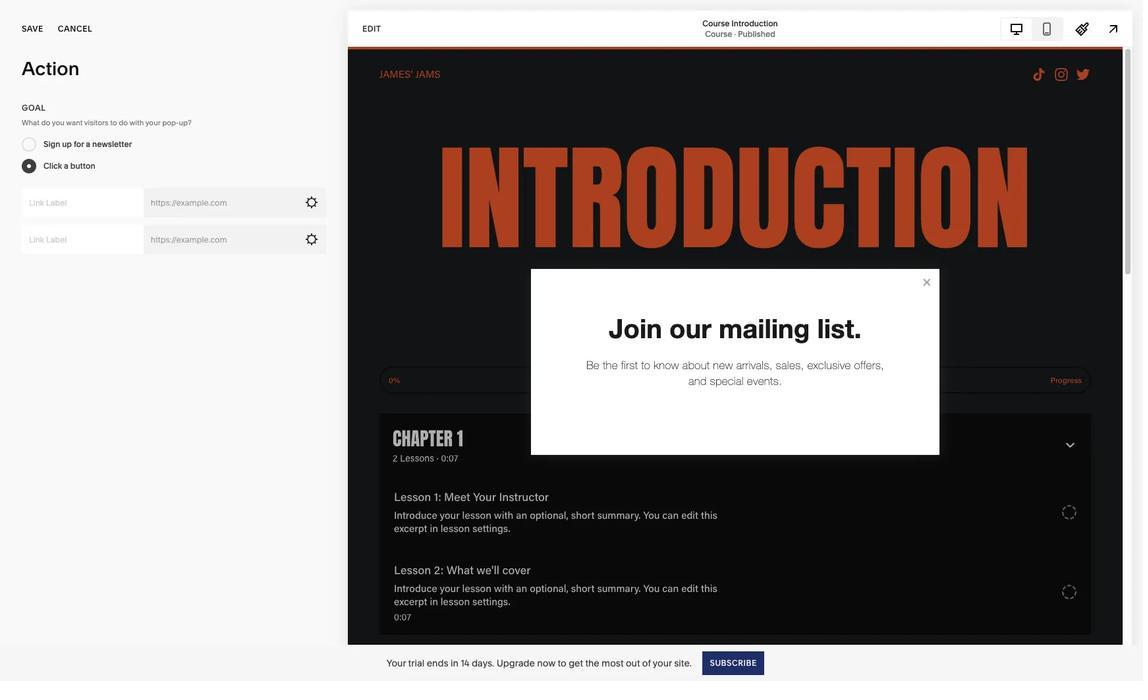 Task type: describe. For each thing, give the bounding box(es) containing it.
sign up for a newsletter
[[44, 139, 132, 149]]

1 horizontal spatial a
[[86, 139, 90, 149]]

your inside goal what do you want visitors to do with your pop-up?
[[145, 118, 161, 127]]

up?
[[179, 118, 192, 127]]

published
[[738, 29, 776, 39]]

ends
[[427, 657, 449, 669]]

visitors
[[84, 118, 109, 127]]

link label text field for https://example.com text field
[[22, 225, 144, 254]]

click a button
[[44, 161, 95, 171]]

with
[[130, 118, 144, 127]]

your trial ends in 14 days. upgrade now to get the most out of your site.
[[387, 657, 692, 669]]

https://example.com text field
[[151, 188, 299, 217]]

newsletter
[[92, 139, 132, 149]]

2 do from the left
[[119, 118, 128, 127]]

upgrade
[[497, 657, 535, 669]]

settings heavy icon image for https://example.com text field
[[305, 232, 319, 247]]

click
[[44, 161, 62, 171]]

1 horizontal spatial to
[[558, 657, 567, 669]]

cancel
[[58, 24, 92, 34]]

what
[[22, 118, 39, 127]]

pop-
[[162, 118, 179, 127]]

https://example.com text field
[[151, 225, 299, 254]]

your
[[387, 657, 406, 669]]

sign
[[44, 139, 60, 149]]

save
[[22, 24, 43, 34]]

·
[[735, 29, 737, 39]]

most
[[602, 657, 624, 669]]

up
[[62, 139, 72, 149]]

save button
[[22, 15, 43, 44]]

1 vertical spatial course
[[706, 29, 733, 39]]

site.
[[675, 657, 692, 669]]

subscribe
[[710, 658, 757, 668]]

for
[[74, 139, 84, 149]]

now
[[538, 657, 556, 669]]

link label text field for https://example.com text box
[[22, 188, 144, 217]]

to inside goal what do you want visitors to do with your pop-up?
[[110, 118, 117, 127]]

out
[[626, 657, 641, 669]]

the
[[586, 657, 600, 669]]

introduction
[[732, 18, 779, 28]]

button
[[70, 161, 95, 171]]



Task type: locate. For each thing, give the bounding box(es) containing it.
1 do from the left
[[41, 118, 50, 127]]

a
[[86, 139, 90, 149], [64, 161, 69, 171]]

tab list
[[1002, 18, 1063, 39]]

course left ·
[[706, 29, 733, 39]]

1 vertical spatial to
[[558, 657, 567, 669]]

do
[[41, 118, 50, 127], [119, 118, 128, 127]]

do left with
[[119, 118, 128, 127]]

1 horizontal spatial your
[[653, 657, 672, 669]]

edit
[[363, 23, 381, 33]]

0 horizontal spatial do
[[41, 118, 50, 127]]

0 vertical spatial settings heavy icon image
[[305, 195, 319, 210]]

1 link label text field from the top
[[22, 188, 144, 217]]

course
[[703, 18, 730, 28], [706, 29, 733, 39]]

0 vertical spatial course
[[703, 18, 730, 28]]

your
[[145, 118, 161, 127], [653, 657, 672, 669]]

2 link label text field from the top
[[22, 225, 144, 254]]

your right of
[[653, 657, 672, 669]]

course introduction course · published
[[703, 18, 779, 39]]

trial
[[408, 657, 425, 669]]

1 vertical spatial settings heavy icon image
[[305, 232, 319, 247]]

action
[[22, 57, 79, 80]]

a right click
[[64, 161, 69, 171]]

1 vertical spatial a
[[64, 161, 69, 171]]

want
[[66, 118, 83, 127]]

to right visitors
[[110, 118, 117, 127]]

0 vertical spatial a
[[86, 139, 90, 149]]

in
[[451, 657, 459, 669]]

goal
[[22, 103, 46, 113]]

do left "you"
[[41, 118, 50, 127]]

14
[[461, 657, 470, 669]]

0 horizontal spatial to
[[110, 118, 117, 127]]

1 vertical spatial link label text field
[[22, 225, 144, 254]]

edit button
[[354, 16, 390, 41]]

settings heavy icon image for https://example.com text box
[[305, 195, 319, 210]]

get
[[569, 657, 584, 669]]

0 horizontal spatial a
[[64, 161, 69, 171]]

course left introduction
[[703, 18, 730, 28]]

0 vertical spatial your
[[145, 118, 161, 127]]

0 vertical spatial link label text field
[[22, 188, 144, 217]]

days.
[[472, 657, 495, 669]]

1 settings heavy icon image from the top
[[305, 195, 319, 210]]

0 vertical spatial to
[[110, 118, 117, 127]]

goal what do you want visitors to do with your pop-up?
[[22, 103, 192, 127]]

Link Label text field
[[22, 188, 144, 217], [22, 225, 144, 254]]

cancel button
[[58, 15, 92, 44]]

to left get
[[558, 657, 567, 669]]

you
[[52, 118, 64, 127]]

1 vertical spatial your
[[653, 657, 672, 669]]

1 horizontal spatial do
[[119, 118, 128, 127]]

a right for
[[86, 139, 90, 149]]

2 settings heavy icon image from the top
[[305, 232, 319, 247]]

of
[[643, 657, 651, 669]]

to
[[110, 118, 117, 127], [558, 657, 567, 669]]

subscribe button
[[703, 651, 764, 675]]

your right with
[[145, 118, 161, 127]]

settings heavy icon image
[[305, 195, 319, 210], [305, 232, 319, 247]]

0 horizontal spatial your
[[145, 118, 161, 127]]



Task type: vqa. For each thing, say whether or not it's contained in the screenshot.
Site.
yes



